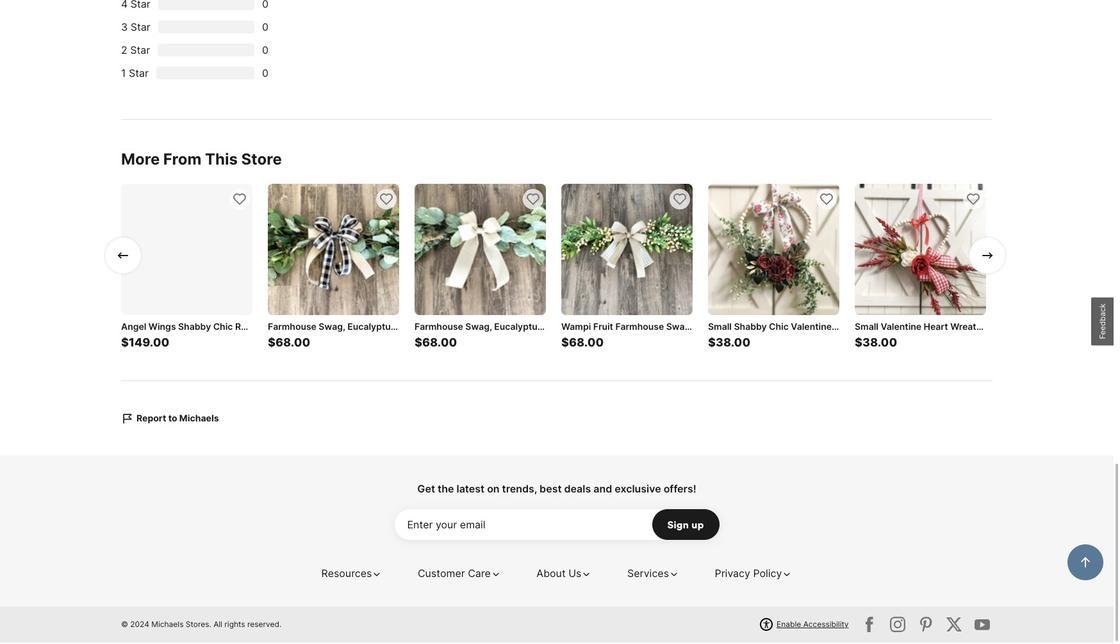 Task type: describe. For each thing, give the bounding box(es) containing it.
product name is wampi fruit farmhouse swag kitchen swag modern décor vibrant timeless swag exotic fruit swag all year shabby chic swag unique farmhouse swag image
[[561, 185, 693, 316]]

report
[[136, 413, 166, 424]]

and
[[594, 483, 612, 496]]

product name is small shabby chic valentine heart wreath wood bead heart maroon roses asymmetrical wreath hanging greenery front door decor love vintage image
[[708, 185, 839, 316]]

star for 2 star
[[130, 44, 150, 57]]

favorite image for product name is wampi fruit farmhouse swag kitchen swag modern décor vibrant timeless swag exotic fruit swag all year shabby chic swag unique farmhouse swag image
[[672, 192, 688, 208]]

tabler image
[[980, 248, 995, 264]]

favorite image for product name is farmhouse swag, eucalyptus swag wreath, buffalo check, beige black gingham, modern décor, year round, mirror entryway swag trending, elegant "image"
[[379, 192, 394, 208]]

exclusive
[[615, 483, 661, 496]]

twitter image
[[916, 615, 936, 636]]

about us button
[[537, 566, 592, 582]]

from
[[163, 151, 201, 169]]

favorite image for product name is farmhouse swag, eucalyptus swag wreath, neutral bow, large swag, modern décor, year round, mirror entryway swag trending swag, elegant 'image'
[[525, 192, 541, 208]]

michaels for to
[[179, 413, 219, 424]]

68.00 for product name is farmhouse swag, eucalyptus swag wreath, buffalo check, beige black gingham, modern décor, year round, mirror entryway swag trending, elegant "image"
[[275, 336, 310, 350]]

3
[[121, 21, 128, 34]]

favorite image for product name is small shabby chic valentine heart wreath wood bead heart maroon roses asymmetrical wreath hanging greenery front door decor love vintage image
[[819, 192, 834, 208]]

3 star
[[121, 21, 150, 34]]

enable accessibility
[[777, 620, 849, 630]]

©
[[121, 620, 128, 630]]

more
[[121, 151, 160, 169]]

about
[[537, 568, 566, 581]]

get
[[417, 483, 435, 496]]

favorite image for product name is small valentine heart wreath red rose wood bead heart wreath red gingham ribbon asymmetrical wreath front door decor love white sola flower image
[[966, 192, 981, 208]]

care
[[468, 568, 491, 581]]

1 twitter image from the left
[[859, 615, 880, 636]]

report to michaels button
[[121, 413, 219, 426]]

the
[[438, 483, 454, 496]]

enable
[[777, 620, 801, 630]]

star for 1 star
[[129, 67, 149, 80]]

$ for product name is small valentine heart wreath red rose wood bead heart wreath red gingham ribbon asymmetrical wreath front door decor love white sola flower image
[[855, 336, 862, 350]]

Enter your email field
[[394, 510, 719, 541]]

more from this store
[[121, 151, 282, 169]]

$ 149.00
[[121, 336, 169, 350]]

customer
[[418, 568, 465, 581]]

2
[[121, 44, 127, 57]]

product name is small valentine heart wreath red rose wood bead heart wreath red gingham ribbon asymmetrical wreath front door decor love white sola flower image
[[855, 185, 986, 316]]

reserved.
[[247, 620, 282, 630]]

© 2024 michaels stores. all rights reserved.
[[121, 620, 282, 630]]

149.00
[[129, 336, 169, 350]]

resources button
[[321, 566, 382, 582]]

resources
[[321, 568, 372, 581]]

michaels for 2024
[[151, 620, 184, 630]]

about us
[[537, 568, 582, 581]]

best
[[540, 483, 562, 496]]

star for 3 star
[[131, 21, 150, 34]]

on
[[487, 483, 500, 496]]

services button
[[627, 566, 679, 582]]

0 vertical spatial tabler image
[[115, 248, 131, 264]]

get the latest on trends, best deals and exclusive offers!
[[417, 483, 696, 496]]

up
[[691, 519, 704, 532]]

offers!
[[664, 483, 696, 496]]

trends,
[[502, 483, 537, 496]]

2 twitter image from the left
[[888, 615, 908, 636]]

rights
[[225, 620, 245, 630]]



Task type: vqa. For each thing, say whether or not it's contained in the screenshot.
michaels to the bottom
yes



Task type: locate. For each thing, give the bounding box(es) containing it.
favorite image
[[819, 192, 834, 208], [966, 192, 981, 208]]

star
[[131, 21, 150, 34], [130, 44, 150, 57], [129, 67, 149, 80]]

1 horizontal spatial $ 68.00
[[415, 336, 457, 350]]

privacy policy button
[[715, 566, 792, 582]]

1 horizontal spatial 68.00
[[422, 336, 457, 350]]

1 $ 38.00 from the left
[[708, 336, 751, 350]]

38.00 for product name is small shabby chic valentine heart wreath wood bead heart maroon roses asymmetrical wreath hanging greenery front door decor love vintage image
[[716, 336, 751, 350]]

all
[[213, 620, 222, 630]]

68.00 for product name is farmhouse swag, eucalyptus swag wreath, neutral bow, large swag, modern décor, year round, mirror entryway swag trending swag, elegant 'image'
[[422, 336, 457, 350]]

0 horizontal spatial $ 68.00
[[268, 336, 310, 350]]

0 for 1 star
[[262, 67, 269, 80]]

3 0 from the top
[[262, 67, 269, 80]]

2 $ 38.00 from the left
[[855, 336, 897, 350]]

michaels inside button
[[179, 413, 219, 424]]

michaels right 2024
[[151, 620, 184, 630]]

1 $ from the left
[[121, 336, 129, 350]]

2 vertical spatial 0
[[262, 67, 269, 80]]

2 favorite image from the left
[[379, 192, 394, 208]]

$ for product name is farmhouse swag, eucalyptus swag wreath, neutral bow, large swag, modern décor, year round, mirror entryway swag trending swag, elegant 'image'
[[415, 336, 422, 350]]

accessibility
[[803, 620, 849, 630]]

customer care button
[[418, 566, 501, 582]]

report to michaels
[[136, 413, 219, 424]]

$ 68.00 for product name is farmhouse swag, eucalyptus swag wreath, neutral bow, large swag, modern décor, year round, mirror entryway swag trending swag, elegant 'image'
[[415, 336, 457, 350]]

deals
[[564, 483, 591, 496]]

1 $ 68.00 from the left
[[268, 336, 310, 350]]

privacy
[[715, 568, 750, 581]]

0 vertical spatial 0
[[262, 21, 269, 34]]

us
[[569, 568, 582, 581]]

michaels right to
[[179, 413, 219, 424]]

1 horizontal spatial $ 38.00
[[855, 336, 897, 350]]

tabler image
[[115, 248, 131, 264], [121, 413, 134, 426]]

youtube image
[[972, 615, 993, 636]]

1 horizontal spatial favorite image
[[966, 192, 981, 208]]

0
[[262, 21, 269, 34], [262, 44, 269, 57], [262, 67, 269, 80]]

$ for product name is wampi fruit farmhouse swag kitchen swag modern décor vibrant timeless swag exotic fruit swag all year shabby chic swag unique farmhouse swag image
[[561, 336, 569, 350]]

michaels
[[179, 413, 219, 424], [151, 620, 184, 630]]

1 vertical spatial michaels
[[151, 620, 184, 630]]

38.00
[[716, 336, 751, 350], [862, 336, 897, 350]]

0 horizontal spatial 68.00
[[275, 336, 310, 350]]

star right 2
[[130, 44, 150, 57]]

$ 68.00
[[268, 336, 310, 350], [415, 336, 457, 350], [561, 336, 604, 350]]

product name is farmhouse swag, eucalyptus swag wreath, neutral bow, large swag, modern décor, year round, mirror entryway swag trending swag, elegant image
[[415, 185, 546, 316]]

4 favorite image from the left
[[672, 192, 688, 208]]

$ for product name is angel wings shabby chic rag wreath rustic art deco canvas vintage farmhouse memorial nursery unique country cottage heavenly stylish image
[[121, 336, 129, 350]]

store
[[241, 151, 282, 169]]

2 68.00 from the left
[[422, 336, 457, 350]]

3 $ 68.00 from the left
[[561, 336, 604, 350]]

0 horizontal spatial favorite image
[[819, 192, 834, 208]]

2 horizontal spatial 68.00
[[569, 336, 604, 350]]

sign up
[[667, 519, 704, 532]]

2 horizontal spatial $ 68.00
[[561, 336, 604, 350]]

twitter image right twitter icon
[[944, 615, 964, 636]]

$ for product name is farmhouse swag, eucalyptus swag wreath, buffalo check, beige black gingham, modern décor, year round, mirror entryway swag trending, elegant "image"
[[268, 336, 275, 350]]

to
[[168, 413, 177, 424]]

2 favorite image from the left
[[966, 192, 981, 208]]

3 $ from the left
[[415, 336, 422, 350]]

2 $ from the left
[[268, 336, 275, 350]]

68.00
[[275, 336, 310, 350], [422, 336, 457, 350], [569, 336, 604, 350]]

$ 38.00 for product name is small shabby chic valentine heart wreath wood bead heart maroon roses asymmetrical wreath hanging greenery front door decor love vintage image
[[708, 336, 751, 350]]

0 for 2 star
[[262, 44, 269, 57]]

twitter image
[[859, 615, 880, 636], [888, 615, 908, 636], [944, 615, 964, 636]]

sign up button
[[652, 510, 719, 541]]

twitter image left twitter icon
[[888, 615, 908, 636]]

68.00 for product name is wampi fruit farmhouse swag kitchen swag modern décor vibrant timeless swag exotic fruit swag all year shabby chic swag unique farmhouse swag image
[[569, 336, 604, 350]]

0 vertical spatial star
[[131, 21, 150, 34]]

1 vertical spatial 0
[[262, 44, 269, 57]]

0 for 3 star
[[262, 21, 269, 34]]

2 vertical spatial star
[[129, 67, 149, 80]]

1 favorite image from the left
[[232, 192, 247, 208]]

policy
[[753, 568, 782, 581]]

2 38.00 from the left
[[862, 336, 897, 350]]

1 38.00 from the left
[[716, 336, 751, 350]]

1 horizontal spatial twitter image
[[888, 615, 908, 636]]

star right the 1
[[129, 67, 149, 80]]

0 horizontal spatial $ 38.00
[[708, 336, 751, 350]]

1 vertical spatial star
[[130, 44, 150, 57]]

latest
[[457, 483, 485, 496]]

$ 38.00
[[708, 336, 751, 350], [855, 336, 897, 350]]

3 favorite image from the left
[[525, 192, 541, 208]]

$ 68.00 for product name is wampi fruit farmhouse swag kitchen swag modern décor vibrant timeless swag exotic fruit swag all year shabby chic swag unique farmhouse swag image
[[561, 336, 604, 350]]

2 $ 68.00 from the left
[[415, 336, 457, 350]]

product name is angel wings shabby chic rag wreath rustic art deco canvas vintage farmhouse memorial nursery unique country cottage heavenly stylish image
[[121, 185, 252, 316]]

1 0 from the top
[[262, 21, 269, 34]]

twitter image right accessibility
[[859, 615, 880, 636]]

$
[[121, 336, 129, 350], [268, 336, 275, 350], [415, 336, 422, 350], [561, 336, 569, 350], [708, 336, 716, 350], [855, 336, 862, 350]]

4 $ from the left
[[561, 336, 569, 350]]

stores.
[[186, 620, 211, 630]]

2 star
[[121, 44, 150, 57]]

sign
[[667, 519, 689, 532]]

favorite image
[[232, 192, 247, 208], [379, 192, 394, 208], [525, 192, 541, 208], [672, 192, 688, 208]]

0 horizontal spatial 38.00
[[716, 336, 751, 350]]

2024
[[130, 620, 149, 630]]

0 horizontal spatial twitter image
[[859, 615, 880, 636]]

this
[[205, 151, 238, 169]]

privacy policy
[[715, 568, 782, 581]]

2 horizontal spatial twitter image
[[944, 615, 964, 636]]

1 horizontal spatial 38.00
[[862, 336, 897, 350]]

5 $ from the left
[[708, 336, 716, 350]]

customer care
[[418, 568, 491, 581]]

star right '3'
[[131, 21, 150, 34]]

6 $ from the left
[[855, 336, 862, 350]]

$ 38.00 for product name is small valentine heart wreath red rose wood bead heart wreath red gingham ribbon asymmetrical wreath front door decor love white sola flower image
[[855, 336, 897, 350]]

38.00 for product name is small valentine heart wreath red rose wood bead heart wreath red gingham ribbon asymmetrical wreath front door decor love white sola flower image
[[862, 336, 897, 350]]

2 0 from the top
[[262, 44, 269, 57]]

services
[[627, 568, 669, 581]]

product name is farmhouse swag, eucalyptus swag wreath, buffalo check, beige black gingham, modern décor, year round, mirror entryway swag trending, elegant image
[[268, 185, 399, 316]]

$ for product name is small shabby chic valentine heart wreath wood bead heart maroon roses asymmetrical wreath hanging greenery front door decor love vintage image
[[708, 336, 716, 350]]

3 twitter image from the left
[[944, 615, 964, 636]]

3 68.00 from the left
[[569, 336, 604, 350]]

1 vertical spatial tabler image
[[121, 413, 134, 426]]

1 star
[[121, 67, 149, 80]]

1
[[121, 67, 126, 80]]

$ 68.00 for product name is farmhouse swag, eucalyptus swag wreath, buffalo check, beige black gingham, modern décor, year round, mirror entryway swag trending, elegant "image"
[[268, 336, 310, 350]]

1 favorite image from the left
[[819, 192, 834, 208]]

favorite image for product name is angel wings shabby chic rag wreath rustic art deco canvas vintage farmhouse memorial nursery unique country cottage heavenly stylish image
[[232, 192, 247, 208]]

1 68.00 from the left
[[275, 336, 310, 350]]

0 vertical spatial michaels
[[179, 413, 219, 424]]



